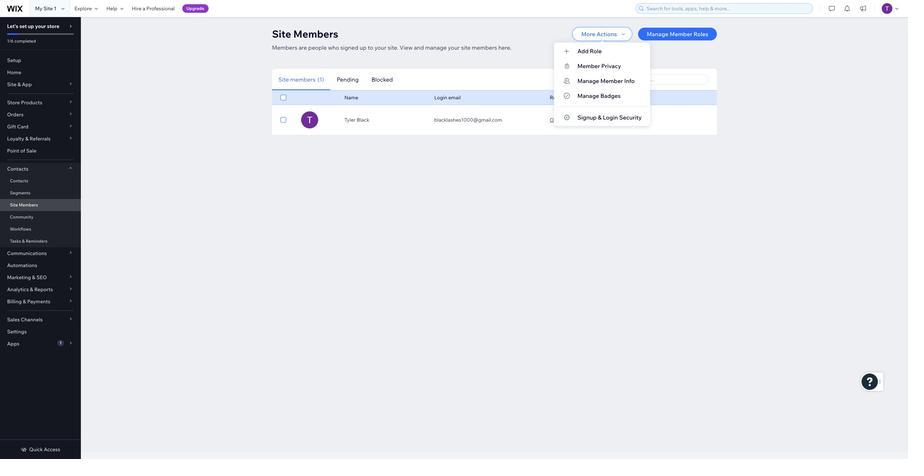 Task type: locate. For each thing, give the bounding box(es) containing it.
tab list containing site members
[[272, 69, 491, 90]]

0 horizontal spatial members
[[290, 76, 316, 83]]

card
[[17, 124, 28, 130]]

2 vertical spatial member
[[601, 77, 624, 84]]

site members up 'are'
[[272, 28, 339, 40]]

marketing & seo
[[7, 274, 47, 281]]

manage
[[426, 44, 447, 51]]

1
[[54, 5, 56, 12], [60, 341, 62, 345]]

hire a professional
[[132, 5, 175, 12]]

point of sale
[[7, 148, 36, 154]]

members left (1)
[[290, 76, 316, 83]]

1 vertical spatial up
[[360, 44, 367, 51]]

site.
[[388, 44, 399, 51]]

0 vertical spatial member
[[670, 31, 693, 38]]

& right tasks
[[22, 239, 25, 244]]

tyler black
[[345, 117, 370, 123]]

automations link
[[0, 260, 81, 272]]

&
[[18, 81, 21, 88], [598, 114, 602, 121], [25, 136, 29, 142], [22, 239, 25, 244], [32, 274, 35, 281], [30, 286, 33, 293], [23, 299, 26, 305]]

2 vertical spatial manage
[[578, 92, 600, 99]]

(1)
[[318, 76, 324, 83]]

sale
[[26, 148, 36, 154]]

up left to
[[360, 44, 367, 51]]

0 vertical spatial contacts
[[7, 166, 28, 172]]

a
[[143, 5, 145, 12]]

up
[[28, 23, 34, 29], [360, 44, 367, 51]]

and
[[414, 44, 424, 51]]

1 right my
[[54, 5, 56, 12]]

1 inside the sidebar element
[[60, 341, 62, 345]]

0 horizontal spatial member
[[578, 62, 601, 70]]

members up people in the top left of the page
[[294, 28, 339, 40]]

Search for tools, apps, help & more... field
[[645, 4, 811, 13]]

& left reports
[[30, 286, 33, 293]]

your left the site at right top
[[448, 44, 460, 51]]

members
[[472, 44, 497, 51], [290, 76, 316, 83]]

None checkbox
[[281, 116, 286, 124]]

1 vertical spatial members
[[272, 44, 298, 51]]

black
[[357, 117, 370, 123]]

0 horizontal spatial up
[[28, 23, 34, 29]]

2023
[[633, 117, 644, 123]]

point
[[7, 148, 19, 154]]

1 horizontal spatial roles
[[694, 31, 709, 38]]

1/6 completed
[[7, 38, 36, 44]]

manage
[[647, 31, 669, 38], [578, 77, 600, 84], [578, 92, 600, 99]]

1/6
[[7, 38, 14, 44]]

0 vertical spatial manage
[[647, 31, 669, 38]]

automations
[[7, 262, 37, 269]]

referrals
[[30, 136, 51, 142]]

manage badges
[[578, 92, 621, 99]]

workflows link
[[0, 223, 81, 235]]

communications button
[[0, 247, 81, 260]]

members inside the sidebar element
[[19, 202, 38, 208]]

login left 'email'
[[435, 94, 448, 101]]

0 horizontal spatial site members
[[10, 202, 38, 208]]

setup link
[[0, 54, 81, 66]]

completed
[[14, 38, 36, 44]]

1 vertical spatial contacts
[[10, 178, 28, 184]]

home
[[7, 69, 21, 76]]

reports
[[34, 286, 53, 293]]

upgrade
[[187, 6, 204, 11]]

contacts inside popup button
[[7, 166, 28, 172]]

sales channels button
[[0, 314, 81, 326]]

manage inside manage member roles button
[[647, 31, 669, 38]]

1 horizontal spatial up
[[360, 44, 367, 51]]

login left 14,
[[603, 114, 618, 121]]

0 vertical spatial up
[[28, 23, 34, 29]]

0 vertical spatial 1
[[54, 5, 56, 12]]

seo
[[36, 274, 47, 281]]

apps
[[7, 341, 19, 347]]

quick
[[29, 447, 43, 453]]

members up community on the left
[[19, 202, 38, 208]]

blocked button
[[365, 69, 400, 90]]

let's set up your store
[[7, 23, 59, 29]]

member
[[670, 31, 693, 38], [578, 62, 601, 70], [601, 77, 624, 84]]

store
[[47, 23, 59, 29]]

your right to
[[375, 44, 387, 51]]

setup
[[7, 57, 21, 64]]

1 vertical spatial member
[[578, 62, 601, 70]]

view
[[400, 44, 413, 51]]

& right signup
[[598, 114, 602, 121]]

contacts up segments
[[10, 178, 28, 184]]

billing & payments
[[7, 299, 50, 305]]

up right the set
[[28, 23, 34, 29]]

& for tasks
[[22, 239, 25, 244]]

& left app
[[18, 81, 21, 88]]

app
[[22, 81, 32, 88]]

community
[[10, 214, 33, 220]]

members left 'are'
[[272, 44, 298, 51]]

more actions button
[[573, 28, 632, 40]]

role
[[590, 48, 602, 55]]

contacts link
[[0, 175, 81, 187]]

1 vertical spatial site members
[[10, 202, 38, 208]]

14,
[[625, 117, 632, 123]]

1 down settings link
[[60, 341, 62, 345]]

members right the site at right top
[[472, 44, 497, 51]]

2 horizontal spatial member
[[670, 31, 693, 38]]

contacts down point of sale
[[7, 166, 28, 172]]

store products button
[[0, 97, 81, 109]]

are
[[299, 44, 307, 51]]

tyler
[[345, 117, 356, 123]]

your left store
[[35, 23, 46, 29]]

segments link
[[0, 187, 81, 199]]

site members up community on the left
[[10, 202, 38, 208]]

0 vertical spatial roles
[[694, 31, 709, 38]]

tab list
[[272, 69, 491, 90]]

1 vertical spatial login
[[603, 114, 618, 121]]

2 vertical spatial members
[[19, 202, 38, 208]]

privacy
[[602, 62, 622, 70]]

loyalty & referrals button
[[0, 133, 81, 145]]

more
[[582, 31, 596, 38]]

& right loyalty
[[25, 136, 29, 142]]

1 vertical spatial manage
[[578, 77, 600, 84]]

& for site
[[18, 81, 21, 88]]

1 vertical spatial roles
[[550, 94, 563, 101]]

members
[[294, 28, 339, 40], [272, 44, 298, 51], [19, 202, 38, 208]]

contacts
[[7, 166, 28, 172], [10, 178, 28, 184]]

0 vertical spatial login
[[435, 94, 448, 101]]

sidebar element
[[0, 17, 81, 459]]

1 vertical spatial members
[[290, 76, 316, 83]]

1 vertical spatial 1
[[60, 341, 62, 345]]

billing & payments button
[[0, 296, 81, 308]]

security
[[620, 114, 642, 121]]

tyler black image
[[301, 111, 318, 129]]

member inside button
[[670, 31, 693, 38]]

& left seo
[[32, 274, 35, 281]]

1 horizontal spatial your
[[375, 44, 387, 51]]

manage member roles button
[[639, 28, 717, 40]]

manage member roles
[[647, 31, 709, 38]]

nov
[[614, 117, 624, 123]]

0 horizontal spatial your
[[35, 23, 46, 29]]

& inside popup button
[[18, 81, 21, 88]]

manage member info
[[578, 77, 635, 84]]

0 vertical spatial site members
[[272, 28, 339, 40]]

signup
[[578, 114, 597, 121]]

1 horizontal spatial member
[[601, 77, 624, 84]]

1 horizontal spatial login
[[603, 114, 618, 121]]

& inside dropdown button
[[25, 136, 29, 142]]

owner
[[550, 117, 566, 123]]

1 horizontal spatial members
[[472, 44, 497, 51]]

home link
[[0, 66, 81, 78]]

1 horizontal spatial 1
[[60, 341, 62, 345]]

& right billing
[[23, 299, 26, 305]]

my
[[35, 5, 42, 12]]

0 horizontal spatial 1
[[54, 5, 56, 12]]

add role
[[578, 48, 602, 55]]

reminders
[[26, 239, 47, 244]]

& for analytics
[[30, 286, 33, 293]]

add
[[578, 48, 589, 55]]

marketing & seo button
[[0, 272, 81, 284]]

contacts for contacts link
[[10, 178, 28, 184]]

None checkbox
[[281, 93, 286, 102]]



Task type: vqa. For each thing, say whether or not it's contained in the screenshot.
Login
yes



Task type: describe. For each thing, give the bounding box(es) containing it.
pending button
[[331, 69, 365, 90]]

last login
[[614, 94, 637, 101]]

sales channels
[[7, 317, 43, 323]]

member for manage member info
[[601, 77, 624, 84]]

store products
[[7, 99, 42, 106]]

member privacy
[[578, 62, 622, 70]]

gift card button
[[0, 121, 81, 133]]

billing
[[7, 299, 22, 305]]

filter button
[[573, 74, 605, 85]]

info
[[625, 77, 635, 84]]

up inside the sidebar element
[[28, 23, 34, 29]]

manage for manage member roles
[[647, 31, 669, 38]]

settings
[[7, 329, 27, 335]]

products
[[21, 99, 42, 106]]

blacklashes1000@gmail.com
[[435, 117, 503, 123]]

workflows
[[10, 226, 31, 232]]

site members (1)
[[279, 76, 324, 83]]

login email
[[435, 94, 461, 101]]

0 horizontal spatial roles
[[550, 94, 563, 101]]

communications
[[7, 250, 47, 257]]

hire a professional link
[[128, 0, 179, 17]]

member for manage member roles
[[670, 31, 693, 38]]

loyalty & referrals
[[7, 136, 51, 142]]

community link
[[0, 211, 81, 223]]

badges
[[601, 92, 621, 99]]

contacts for contacts popup button
[[7, 166, 28, 172]]

let's
[[7, 23, 18, 29]]

members inside tab list
[[290, 76, 316, 83]]

your inside the sidebar element
[[35, 23, 46, 29]]

site members inside the sidebar element
[[10, 202, 38, 208]]

site & app button
[[0, 78, 81, 91]]

name
[[345, 94, 359, 101]]

site inside popup button
[[7, 81, 16, 88]]

segments
[[10, 190, 31, 196]]

actions
[[597, 31, 618, 38]]

hire
[[132, 5, 142, 12]]

point of sale link
[[0, 145, 81, 157]]

filter
[[586, 76, 598, 83]]

& for marketing
[[32, 274, 35, 281]]

site & app
[[7, 81, 32, 88]]

& for billing
[[23, 299, 26, 305]]

blocked
[[372, 76, 393, 83]]

1 horizontal spatial site members
[[272, 28, 339, 40]]

email
[[449, 94, 461, 101]]

0 horizontal spatial login
[[435, 94, 448, 101]]

orders button
[[0, 109, 81, 121]]

login
[[625, 94, 637, 101]]

tasks & reminders link
[[0, 235, 81, 247]]

analytics & reports
[[7, 286, 53, 293]]

& for signup
[[598, 114, 602, 121]]

my site 1
[[35, 5, 56, 12]]

gift card
[[7, 124, 28, 130]]

people
[[309, 44, 327, 51]]

0 vertical spatial members
[[472, 44, 497, 51]]

site inside tab list
[[279, 76, 289, 83]]

site members link
[[0, 199, 81, 211]]

members are people who signed up to your site. view and manage your site members here.
[[272, 44, 512, 51]]

professional
[[147, 5, 175, 12]]

tasks & reminders
[[10, 239, 47, 244]]

quick access button
[[21, 447, 60, 453]]

signed
[[341, 44, 359, 51]]

manage for manage member info
[[578, 77, 600, 84]]

of
[[20, 148, 25, 154]]

& for loyalty
[[25, 136, 29, 142]]

site
[[461, 44, 471, 51]]

manage for manage badges
[[578, 92, 600, 99]]

channels
[[21, 317, 43, 323]]

who
[[328, 44, 339, 51]]

nov 14, 2023
[[614, 117, 644, 123]]

gift
[[7, 124, 16, 130]]

here.
[[499, 44, 512, 51]]

marketing
[[7, 274, 31, 281]]

tasks
[[10, 239, 21, 244]]

set
[[19, 23, 27, 29]]

access
[[44, 447, 60, 453]]

upgrade button
[[182, 4, 209, 13]]

Search... field
[[633, 75, 706, 84]]

payments
[[27, 299, 50, 305]]

roles inside button
[[694, 31, 709, 38]]

analytics
[[7, 286, 29, 293]]

store
[[7, 99, 20, 106]]

pending
[[337, 76, 359, 83]]

signup & login security
[[578, 114, 642, 121]]

help button
[[102, 0, 128, 17]]

quick access
[[29, 447, 60, 453]]

explore
[[75, 5, 92, 12]]

0 vertical spatial members
[[294, 28, 339, 40]]

2 horizontal spatial your
[[448, 44, 460, 51]]

last
[[614, 94, 624, 101]]



